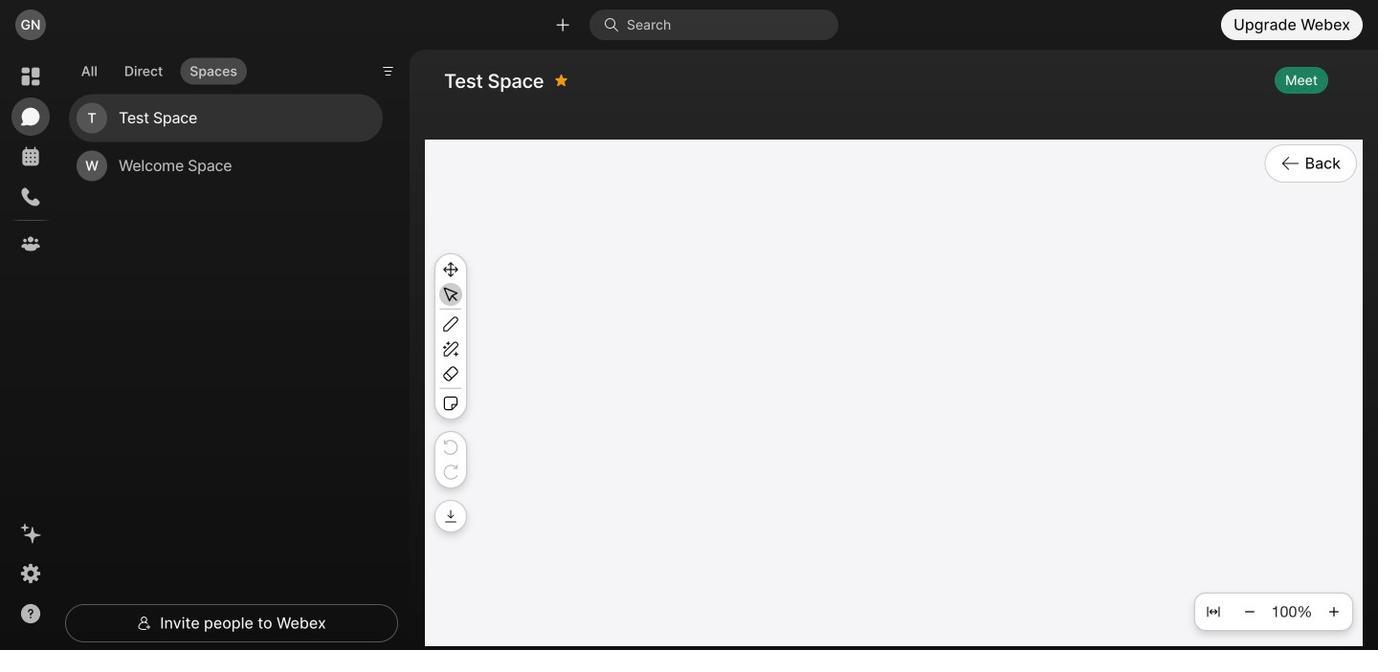 Task type: locate. For each thing, give the bounding box(es) containing it.
welcome space list item
[[69, 142, 383, 190]]

tab list
[[67, 46, 251, 90]]

webex tab list
[[11, 57, 50, 263]]

test space list item
[[69, 94, 383, 142]]

navigation
[[0, 50, 61, 651]]



Task type: vqa. For each thing, say whether or not it's contained in the screenshot.
third list item from the bottom of the page
no



